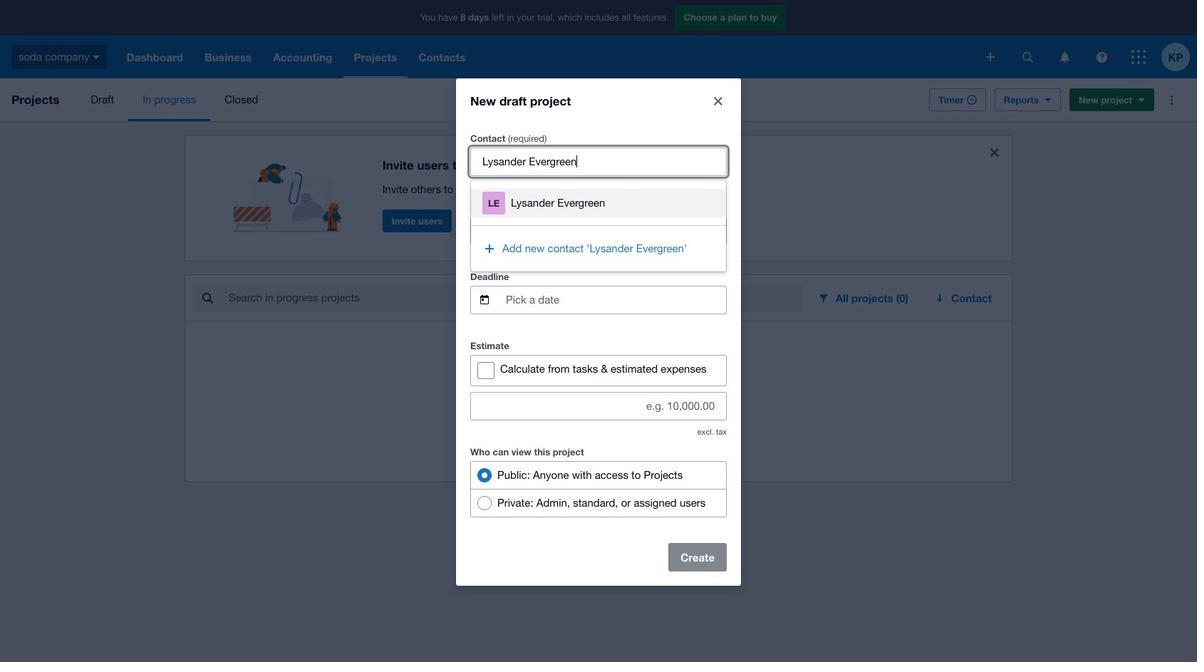 Task type: locate. For each thing, give the bounding box(es) containing it.
0 horizontal spatial svg image
[[1023, 52, 1034, 62]]

list box
[[471, 180, 727, 226]]

group
[[471, 180, 727, 271], [471, 461, 727, 517]]

Pick a date field
[[505, 286, 727, 313]]

2 svg image from the left
[[1061, 52, 1070, 62]]

svg image
[[1023, 52, 1034, 62], [1061, 52, 1070, 62]]

0 vertical spatial group
[[471, 180, 727, 271]]

dialog
[[456, 78, 742, 586]]

banner
[[0, 0, 1198, 78]]

1 svg image from the left
[[1023, 52, 1034, 62]]

Search in progress projects search field
[[227, 285, 803, 312]]

1 horizontal spatial svg image
[[1061, 52, 1070, 62]]

None field
[[471, 217, 727, 244]]

svg image
[[1132, 50, 1147, 64], [1097, 52, 1108, 62], [987, 53, 995, 61], [93, 55, 100, 59]]



Task type: vqa. For each thing, say whether or not it's contained in the screenshot.
the "e.g. 10,000.00" field
yes



Task type: describe. For each thing, give the bounding box(es) containing it.
Find or create a contact field
[[471, 148, 727, 175]]

invite users to projects image
[[234, 147, 348, 232]]

e.g. 10,000.00 field
[[471, 393, 727, 420]]

1 vertical spatial group
[[471, 461, 727, 517]]



